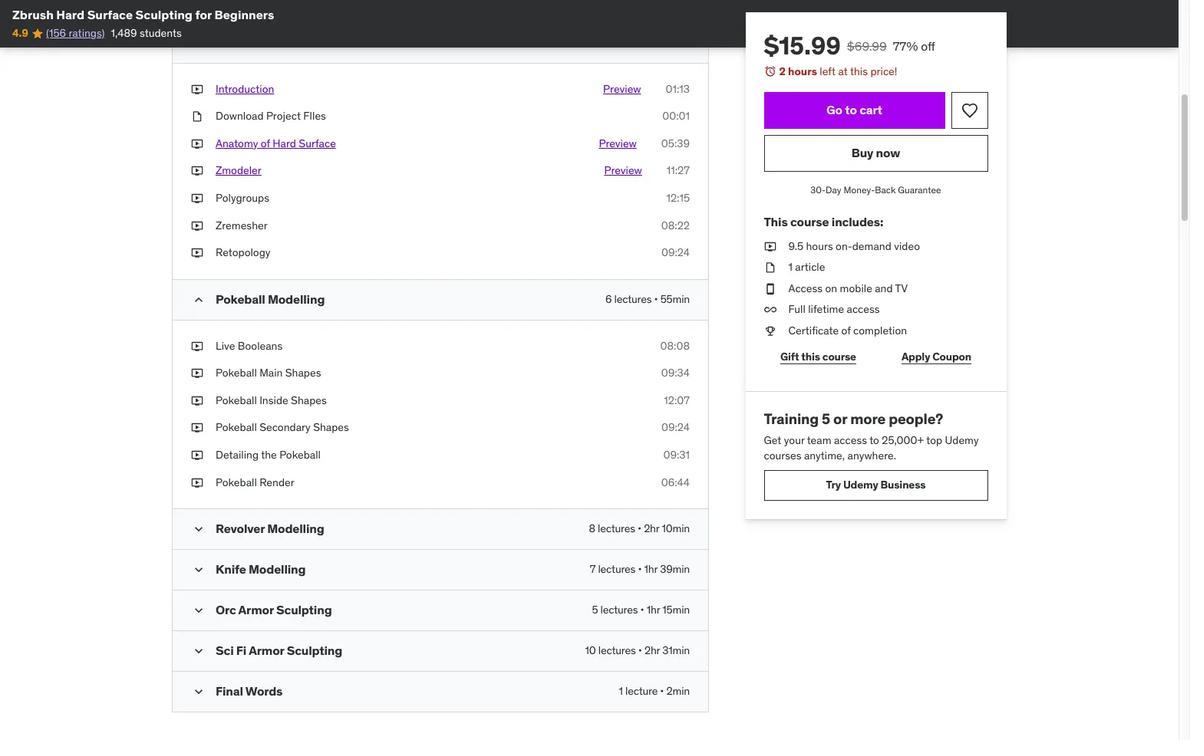 Task type: locate. For each thing, give the bounding box(es) containing it.
full
[[789, 303, 806, 317]]

09:34
[[662, 366, 690, 380]]

pokeball right the
[[280, 448, 321, 462]]

small image for orc
[[191, 604, 206, 619]]

pokeball for pokeball modelling
[[216, 291, 265, 307]]

lectures up '10 lectures • 2hr 31min'
[[601, 604, 638, 617]]

1 horizontal spatial of
[[842, 324, 851, 338]]

to right go
[[846, 102, 858, 117]]

• for hard surface tools
[[654, 35, 658, 49]]

1 small image from the top
[[191, 35, 206, 50]]

1hr for orc armor sculpting
[[647, 604, 660, 617]]

sculpting for armor
[[287, 643, 342, 659]]

sculpting up sci fi armor sculpting
[[276, 603, 332, 618]]

go
[[827, 102, 843, 117]]

hours up "article"
[[807, 239, 834, 253]]

pokeball left 'inside'
[[216, 394, 257, 408]]

get
[[765, 434, 782, 448]]

5 up 10
[[592, 604, 598, 617]]

preview for 01:13
[[603, 82, 641, 96]]

includes:
[[832, 214, 884, 230]]

1 for 1 article
[[789, 260, 793, 274]]

7
[[606, 35, 612, 49], [590, 563, 596, 577]]

tv
[[896, 282, 909, 295]]

udemy
[[946, 434, 980, 448], [844, 478, 879, 492]]

11:27
[[667, 164, 690, 178]]

preview down 7 lectures • 48min
[[603, 82, 641, 96]]

modelling down render
[[267, 521, 324, 537]]

0 vertical spatial hard
[[56, 7, 85, 22]]

00:01
[[663, 109, 690, 123]]

lectures right 10
[[599, 644, 636, 658]]

main
[[260, 366, 283, 380]]

9.5
[[789, 239, 804, 253]]

lectures left 48min
[[614, 35, 652, 49]]

students
[[140, 26, 182, 40]]

1 left lecture
[[619, 685, 623, 699]]

small image for final
[[191, 685, 206, 700]]

apply
[[902, 350, 931, 364]]

pokeball render
[[216, 476, 295, 489]]

1 09:24 from the top
[[662, 246, 690, 260]]

lectures down 8 lectures • 2hr 10min
[[598, 563, 636, 577]]

fi
[[236, 643, 247, 659]]

xsmall image
[[191, 82, 203, 97], [191, 191, 203, 206], [191, 218, 203, 233], [765, 239, 777, 254], [191, 246, 203, 261], [765, 260, 777, 275], [191, 366, 203, 381], [191, 394, 203, 409]]

access inside training 5 or more people? get your team access to 25,000+ top udemy courses anytime, anywhere.
[[835, 434, 868, 448]]

1 horizontal spatial to
[[870, 434, 880, 448]]

2 vertical spatial sculpting
[[287, 643, 342, 659]]

course down certificate of completion
[[823, 350, 857, 364]]

money-
[[844, 184, 876, 195]]

09:24 up 09:31
[[662, 421, 690, 435]]

live booleans
[[216, 339, 283, 353]]

1 vertical spatial 09:24
[[662, 421, 690, 435]]

• left "31min"
[[638, 644, 642, 658]]

surface
[[87, 7, 133, 22], [246, 34, 290, 50], [299, 136, 336, 150]]

1 horizontal spatial udemy
[[946, 434, 980, 448]]

2 small image from the top
[[191, 604, 206, 619]]

0 horizontal spatial 7
[[590, 563, 596, 577]]

1 horizontal spatial surface
[[246, 34, 290, 50]]

0 horizontal spatial this
[[802, 350, 821, 364]]

05:39
[[662, 136, 690, 150]]

$15.99
[[765, 30, 842, 61]]

01:13
[[666, 82, 690, 96]]

download
[[216, 109, 264, 123]]

of inside button
[[261, 136, 270, 150]]

1 vertical spatial small image
[[191, 604, 206, 619]]

• left 48min
[[654, 35, 658, 49]]

2 horizontal spatial surface
[[299, 136, 336, 150]]

0 vertical spatial modelling
[[268, 291, 325, 307]]

xsmall image left introduction button on the top of page
[[191, 82, 203, 97]]

introduction
[[216, 82, 274, 96]]

2 vertical spatial modelling
[[249, 562, 306, 577]]

0 vertical spatial udemy
[[946, 434, 980, 448]]

surface down files
[[299, 136, 336, 150]]

small image for revolver
[[191, 522, 206, 538]]

modelling for knife modelling
[[249, 562, 306, 577]]

0 vertical spatial to
[[846, 102, 858, 117]]

lectures for revolver modelling
[[598, 522, 635, 536]]

0 vertical spatial small image
[[191, 292, 206, 308]]

modelling for revolver modelling
[[267, 521, 324, 537]]

(156
[[46, 26, 66, 40]]

surface up 1,489
[[87, 7, 133, 22]]

0 vertical spatial access
[[847, 303, 881, 317]]

1 for 1 lecture • 2min
[[619, 685, 623, 699]]

udemy right "top"
[[946, 434, 980, 448]]

this right the gift
[[802, 350, 821, 364]]

0 vertical spatial 7
[[606, 35, 612, 49]]

armor
[[238, 603, 274, 618], [249, 643, 284, 659]]

pokeball
[[216, 291, 265, 307], [216, 366, 257, 380], [216, 394, 257, 408], [216, 421, 257, 435], [280, 448, 321, 462], [216, 476, 257, 489]]

1 small image from the top
[[191, 292, 206, 308]]

sculpting for surface
[[136, 7, 193, 22]]

sci
[[216, 643, 234, 659]]

1 horizontal spatial this
[[851, 64, 869, 78]]

ratings)
[[69, 26, 105, 40]]

training 5 or more people? get your team access to 25,000+ top udemy courses anytime, anywhere.
[[765, 410, 980, 463]]

course up 9.5
[[791, 214, 830, 230]]

access
[[847, 303, 881, 317], [835, 434, 868, 448]]

0 vertical spatial armor
[[238, 603, 274, 618]]

xsmall image
[[191, 109, 203, 124], [191, 136, 203, 151], [191, 164, 203, 179], [765, 282, 777, 297], [765, 303, 777, 318], [765, 324, 777, 339], [191, 339, 203, 354], [191, 421, 203, 436], [191, 448, 203, 463], [191, 476, 203, 491]]

1 vertical spatial udemy
[[844, 478, 879, 492]]

1 left "article"
[[789, 260, 793, 274]]

hours right 2
[[789, 64, 818, 78]]

top
[[927, 434, 943, 448]]

booleans
[[238, 339, 283, 353]]

2hr for sci fi armor sculpting
[[645, 644, 660, 658]]

• left 10min
[[638, 522, 642, 536]]

0 vertical spatial 2hr
[[644, 522, 660, 536]]

5
[[823, 410, 831, 428], [592, 604, 598, 617]]

pokeball down live
[[216, 366, 257, 380]]

anatomy of hard surface button
[[216, 136, 336, 151]]

small image for pokeball
[[191, 292, 206, 308]]

this course includes:
[[765, 214, 884, 230]]

small image left orc
[[191, 604, 206, 619]]

anywhere.
[[848, 449, 897, 463]]

48min
[[660, 35, 690, 49]]

1 vertical spatial hours
[[807, 239, 834, 253]]

sculpting down orc armor sculpting
[[287, 643, 342, 659]]

1 vertical spatial of
[[842, 324, 851, 338]]

preview left the 05:39 at the right top of page
[[599, 136, 637, 150]]

to
[[846, 102, 858, 117], [870, 434, 880, 448]]

1 vertical spatial 1
[[619, 685, 623, 699]]

2 2hr from the top
[[645, 644, 660, 658]]

hard up (156 ratings)
[[56, 7, 85, 22]]

armor right orc
[[238, 603, 274, 618]]

small image down for
[[191, 35, 206, 50]]

1 horizontal spatial 1
[[789, 260, 793, 274]]

left
[[821, 64, 836, 78]]

shapes right the main
[[285, 366, 321, 380]]

10 lectures • 2hr 31min
[[585, 644, 690, 658]]

08:22
[[662, 218, 690, 232]]

more
[[851, 410, 886, 428]]

small image left final
[[191, 685, 206, 700]]

1 vertical spatial to
[[870, 434, 880, 448]]

completion
[[854, 324, 908, 338]]

2 vertical spatial shapes
[[313, 421, 349, 435]]

small image
[[191, 292, 206, 308], [191, 604, 206, 619], [191, 644, 206, 660]]

day
[[826, 184, 842, 195]]

lectures right 8
[[598, 522, 635, 536]]

revolver modelling
[[216, 521, 324, 537]]

modelling up orc armor sculpting
[[249, 562, 306, 577]]

2hr left 10min
[[644, 522, 660, 536]]

1 vertical spatial shapes
[[291, 394, 327, 408]]

small image
[[191, 35, 206, 50], [191, 522, 206, 538], [191, 563, 206, 578], [191, 685, 206, 700]]

1 vertical spatial hard
[[216, 34, 243, 50]]

shapes right 'inside'
[[291, 394, 327, 408]]

of down full lifetime access
[[842, 324, 851, 338]]

hard inside the anatomy of hard surface button
[[273, 136, 296, 150]]

• for pokeball modelling
[[654, 292, 658, 306]]

0 vertical spatial of
[[261, 136, 270, 150]]

0 horizontal spatial of
[[261, 136, 270, 150]]

2hr for revolver modelling
[[644, 522, 660, 536]]

pokeball down retopology
[[216, 291, 265, 307]]

of
[[261, 136, 270, 150], [842, 324, 851, 338]]

knife modelling
[[216, 562, 306, 577]]

1 horizontal spatial 7
[[606, 35, 612, 49]]

2 hours left at this price!
[[780, 64, 898, 78]]

to up anywhere.
[[870, 434, 880, 448]]

2 vertical spatial surface
[[299, 136, 336, 150]]

30-day money-back guarantee
[[811, 184, 942, 195]]

hours for 2
[[789, 64, 818, 78]]

polygroups
[[216, 191, 269, 205]]

modelling
[[268, 291, 325, 307], [267, 521, 324, 537], [249, 562, 306, 577]]

this right at
[[851, 64, 869, 78]]

access down or
[[835, 434, 868, 448]]

1 vertical spatial preview
[[599, 136, 637, 150]]

0 vertical spatial 5
[[823, 410, 831, 428]]

2 vertical spatial preview
[[604, 164, 642, 178]]

courses
[[765, 449, 802, 463]]

lifetime
[[809, 303, 845, 317]]

7 down 8
[[590, 563, 596, 577]]

the
[[261, 448, 277, 462]]

2hr left "31min"
[[645, 644, 660, 658]]

pokeball up detailing
[[216, 421, 257, 435]]

1
[[789, 260, 793, 274], [619, 685, 623, 699]]

wishlist image
[[961, 101, 980, 119]]

sculpting up students
[[136, 7, 193, 22]]

small image for knife
[[191, 563, 206, 578]]

1 vertical spatial access
[[835, 434, 868, 448]]

0 vertical spatial hours
[[789, 64, 818, 78]]

xsmall image left 'polygroups'
[[191, 191, 203, 206]]

7 lectures • 1hr 39min
[[590, 563, 690, 577]]

xsmall image left pokeball inside shapes at left
[[191, 394, 203, 409]]

lecture
[[626, 685, 658, 699]]

go to cart button
[[765, 92, 946, 129]]

lectures for pokeball modelling
[[615, 292, 652, 306]]

small image left the knife
[[191, 563, 206, 578]]

knife
[[216, 562, 246, 577]]

hard down project at left
[[273, 136, 296, 150]]

pokeball down detailing
[[216, 476, 257, 489]]

2 vertical spatial hard
[[273, 136, 296, 150]]

back
[[876, 184, 897, 195]]

preview for 05:39
[[599, 136, 637, 150]]

1,489
[[111, 26, 137, 40]]

surface down beginners
[[246, 34, 290, 50]]

2
[[780, 64, 786, 78]]

5 left or
[[823, 410, 831, 428]]

1 horizontal spatial 5
[[823, 410, 831, 428]]

• left 15min
[[641, 604, 644, 617]]

or
[[834, 410, 848, 428]]

30-
[[811, 184, 826, 195]]

anatomy
[[216, 136, 258, 150]]

hard surface tools
[[216, 34, 323, 50]]

now
[[877, 145, 901, 160]]

1 vertical spatial modelling
[[267, 521, 324, 537]]

hard down beginners
[[216, 34, 243, 50]]

shapes right secondary
[[313, 421, 349, 435]]

0 vertical spatial shapes
[[285, 366, 321, 380]]

access on mobile and tv
[[789, 282, 909, 295]]

0 vertical spatial 1
[[789, 260, 793, 274]]

1hr left "39min"
[[644, 563, 658, 577]]

shapes for pokeball secondary shapes
[[313, 421, 349, 435]]

1 vertical spatial 2hr
[[645, 644, 660, 658]]

modelling up booleans
[[268, 291, 325, 307]]

small image left sci
[[191, 644, 206, 660]]

1 2hr from the top
[[644, 522, 660, 536]]

anytime,
[[805, 449, 846, 463]]

shapes for pokeball main shapes
[[285, 366, 321, 380]]

preview left 11:27
[[604, 164, 642, 178]]

2 vertical spatial small image
[[191, 644, 206, 660]]

7 left 48min
[[606, 35, 612, 49]]

armor right the fi
[[249, 643, 284, 659]]

15min
[[663, 604, 690, 617]]

0 vertical spatial surface
[[87, 7, 133, 22]]

• left "55min"
[[654, 292, 658, 306]]

lectures right the 6
[[615, 292, 652, 306]]

small image left pokeball modelling
[[191, 292, 206, 308]]

4 small image from the top
[[191, 685, 206, 700]]

1 vertical spatial 1hr
[[647, 604, 660, 617]]

08:08
[[661, 339, 690, 353]]

1 vertical spatial 7
[[590, 563, 596, 577]]

3 small image from the top
[[191, 563, 206, 578]]

(156 ratings)
[[46, 26, 105, 40]]

1 horizontal spatial hard
[[216, 34, 243, 50]]

of down download project files
[[261, 136, 270, 150]]

0 vertical spatial 09:24
[[662, 246, 690, 260]]

2hr
[[644, 522, 660, 536], [645, 644, 660, 658]]

access down mobile
[[847, 303, 881, 317]]

0 vertical spatial this
[[851, 64, 869, 78]]

0 vertical spatial 1hr
[[644, 563, 658, 577]]

3 small image from the top
[[191, 644, 206, 660]]

1hr left 15min
[[647, 604, 660, 617]]

lectures for knife modelling
[[598, 563, 636, 577]]

article
[[796, 260, 826, 274]]

0 horizontal spatial to
[[846, 102, 858, 117]]

09:24 down 08:22
[[662, 246, 690, 260]]

• left "39min"
[[638, 563, 642, 577]]

pokeball modelling
[[216, 291, 325, 307]]

6 lectures • 55min
[[606, 292, 690, 306]]

2 small image from the top
[[191, 522, 206, 538]]

surface inside button
[[299, 136, 336, 150]]

0 horizontal spatial 1
[[619, 685, 623, 699]]

to inside training 5 or more people? get your team access to 25,000+ top udemy courses anytime, anywhere.
[[870, 434, 880, 448]]

0 vertical spatial sculpting
[[136, 7, 193, 22]]

2 horizontal spatial hard
[[273, 136, 296, 150]]

udemy right try
[[844, 478, 879, 492]]

• left 2min in the right of the page
[[660, 685, 664, 699]]

small image left revolver
[[191, 522, 206, 538]]

0 vertical spatial preview
[[603, 82, 641, 96]]

0 horizontal spatial 5
[[592, 604, 598, 617]]

31min
[[663, 644, 690, 658]]

xsmall image left pokeball main shapes on the left
[[191, 366, 203, 381]]



Task type: vqa. For each thing, say whether or not it's contained in the screenshot.
top-
no



Task type: describe. For each thing, give the bounding box(es) containing it.
buy now button
[[765, 135, 989, 172]]

1 vertical spatial this
[[802, 350, 821, 364]]

1 vertical spatial armor
[[249, 643, 284, 659]]

udemy inside training 5 or more people? get your team access to 25,000+ top udemy courses anytime, anywhere.
[[946, 434, 980, 448]]

1 vertical spatial 5
[[592, 604, 598, 617]]

1,489 students
[[111, 26, 182, 40]]

zmodeler
[[216, 164, 262, 178]]

inside
[[260, 394, 288, 408]]

video
[[895, 239, 921, 253]]

06:44
[[662, 476, 690, 489]]

detailing
[[216, 448, 259, 462]]

revolver
[[216, 521, 265, 537]]

people?
[[889, 410, 944, 428]]

pokeball for pokeball main shapes
[[216, 366, 257, 380]]

orc armor sculpting
[[216, 603, 332, 618]]

cart
[[860, 102, 883, 117]]

$15.99 $69.99 77% off
[[765, 30, 936, 61]]

apply coupon
[[902, 350, 972, 364]]

preview for 11:27
[[604, 164, 642, 178]]

modelling for pokeball modelling
[[268, 291, 325, 307]]

on-
[[836, 239, 853, 253]]

1 vertical spatial sculpting
[[276, 603, 332, 618]]

xsmall image left 1 article
[[765, 260, 777, 275]]

5 lectures • 1hr 15min
[[592, 604, 690, 617]]

• for final words
[[660, 685, 664, 699]]

files
[[303, 109, 326, 123]]

• for revolver modelling
[[638, 522, 642, 536]]

10
[[585, 644, 596, 658]]

try
[[827, 478, 842, 492]]

alarm image
[[765, 65, 777, 78]]

$69.99
[[848, 38, 888, 54]]

1 vertical spatial course
[[823, 350, 857, 364]]

guarantee
[[899, 184, 942, 195]]

go to cart
[[827, 102, 883, 117]]

1 article
[[789, 260, 826, 274]]

orc
[[216, 603, 236, 618]]

1 vertical spatial surface
[[246, 34, 290, 50]]

7 for knife modelling
[[590, 563, 596, 577]]

4.9
[[12, 26, 28, 40]]

zremesher
[[216, 218, 268, 232]]

this
[[765, 214, 788, 230]]

and
[[876, 282, 894, 295]]

• for knife modelling
[[638, 563, 642, 577]]

• for orc armor sculpting
[[641, 604, 644, 617]]

gift
[[781, 350, 800, 364]]

introduction button
[[216, 82, 274, 97]]

9.5 hours on-demand video
[[789, 239, 921, 253]]

access
[[789, 282, 823, 295]]

final
[[216, 684, 243, 700]]

1hr for knife modelling
[[644, 563, 658, 577]]

anatomy of hard surface
[[216, 136, 336, 150]]

training
[[765, 410, 820, 428]]

2 09:24 from the top
[[662, 421, 690, 435]]

business
[[881, 478, 927, 492]]

77%
[[894, 38, 919, 54]]

lectures for sci fi armor sculpting
[[599, 644, 636, 658]]

7 lectures • 48min
[[606, 35, 690, 49]]

5 inside training 5 or more people? get your team access to 25,000+ top udemy courses anytime, anywhere.
[[823, 410, 831, 428]]

pokeball for pokeball secondary shapes
[[216, 421, 257, 435]]

of for anatomy
[[261, 136, 270, 150]]

0 horizontal spatial surface
[[87, 7, 133, 22]]

of for certificate
[[842, 324, 851, 338]]

7 for hard surface tools
[[606, 35, 612, 49]]

pokeball for pokeball inside shapes
[[216, 394, 257, 408]]

• for sci fi armor sculpting
[[638, 644, 642, 658]]

try udemy business link
[[765, 470, 989, 501]]

beginners
[[215, 7, 274, 22]]

xsmall image left retopology
[[191, 246, 203, 261]]

zbrush
[[12, 7, 54, 22]]

shapes for pokeball inside shapes
[[291, 394, 327, 408]]

try udemy business
[[827, 478, 927, 492]]

lectures for hard surface tools
[[614, 35, 652, 49]]

0 horizontal spatial hard
[[56, 7, 85, 22]]

pokeball for pokeball render
[[216, 476, 257, 489]]

xsmall image down this at top right
[[765, 239, 777, 254]]

small image for hard
[[191, 35, 206, 50]]

lectures for orc armor sculpting
[[601, 604, 638, 617]]

live
[[216, 339, 235, 353]]

download project files
[[216, 109, 326, 123]]

to inside button
[[846, 102, 858, 117]]

55min
[[661, 292, 690, 306]]

detailing the pokeball
[[216, 448, 321, 462]]

10min
[[662, 522, 690, 536]]

8 lectures • 2hr 10min
[[589, 522, 690, 536]]

words
[[246, 684, 283, 700]]

project
[[266, 109, 301, 123]]

tools
[[293, 34, 323, 50]]

sci fi armor sculpting
[[216, 643, 342, 659]]

xsmall image left 'zremesher'
[[191, 218, 203, 233]]

demand
[[853, 239, 892, 253]]

pokeball inside shapes
[[216, 394, 327, 408]]

hours for 9.5
[[807, 239, 834, 253]]

price!
[[871, 64, 898, 78]]

39min
[[660, 563, 690, 577]]

6
[[606, 292, 612, 306]]

09:31
[[664, 448, 690, 462]]

zbrush hard surface sculpting for beginners
[[12, 7, 274, 22]]

0 horizontal spatial udemy
[[844, 478, 879, 492]]

8
[[589, 522, 596, 536]]

buy now
[[852, 145, 901, 160]]

small image for sci
[[191, 644, 206, 660]]

secondary
[[260, 421, 311, 435]]

off
[[922, 38, 936, 54]]

25,000+
[[883, 434, 925, 448]]

render
[[260, 476, 295, 489]]

apply coupon button
[[886, 342, 989, 373]]

0 vertical spatial course
[[791, 214, 830, 230]]

mobile
[[841, 282, 873, 295]]

gift this course link
[[765, 342, 874, 373]]



